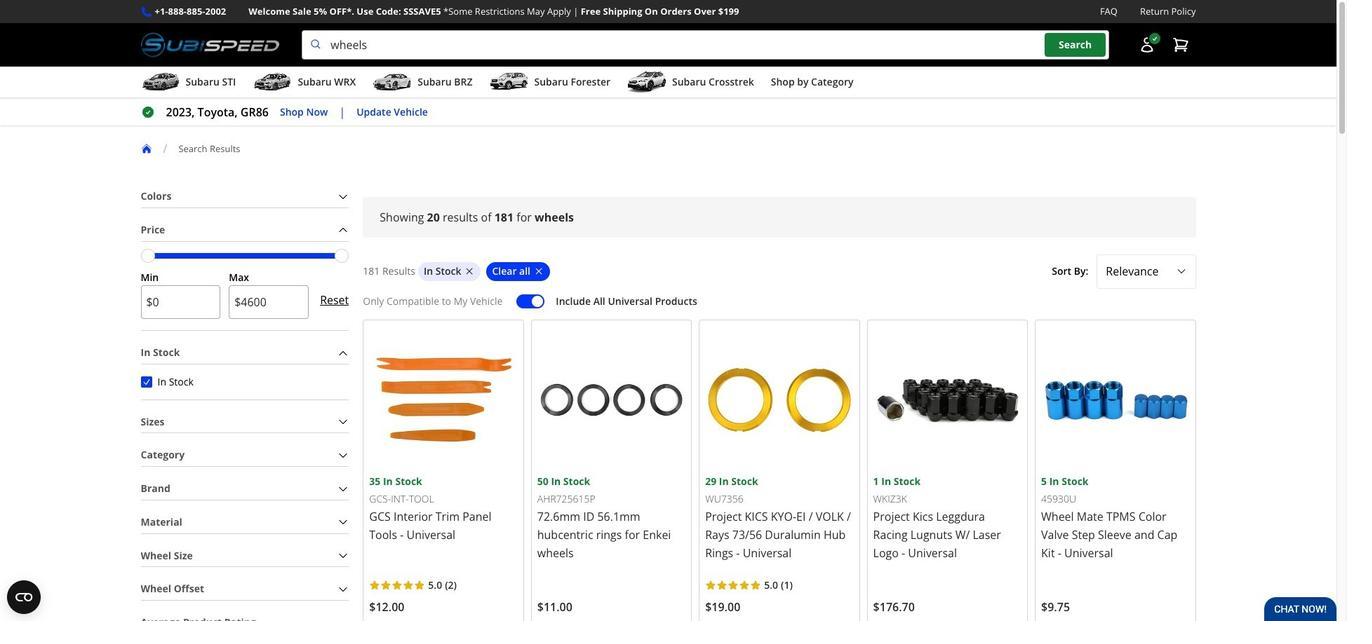 Task type: describe. For each thing, give the bounding box(es) containing it.
subispeed logo image
[[141, 30, 280, 60]]

maximum slider
[[335, 249, 349, 263]]

wheel mate tpms color valve step sleeve and cap kit - universal image
[[1042, 326, 1190, 474]]

open widget image
[[7, 581, 41, 615]]

minimum slider
[[141, 249, 155, 263]]

gcs interior trim panel tools - universal image
[[369, 326, 518, 474]]



Task type: vqa. For each thing, say whether or not it's contained in the screenshot.
steering wheel image
no



Task type: locate. For each thing, give the bounding box(es) containing it.
None button
[[141, 377, 152, 388]]

project kics kyo-ei / volk / rays 73/56 duralumin hub rings - universal image
[[705, 326, 854, 474]]

a subaru crosstrek thumbnail image image
[[627, 72, 667, 93]]

home image
[[141, 143, 152, 154]]

button image
[[1139, 37, 1156, 53]]

a subaru brz thumbnail image image
[[373, 72, 412, 93]]

project kics leggdura racing lugnuts w/ laser logo - universal image
[[874, 326, 1022, 474]]

a subaru sti thumbnail image image
[[141, 72, 180, 93]]

None text field
[[141, 286, 221, 320], [229, 286, 309, 320], [141, 286, 221, 320], [229, 286, 309, 320]]

72.6mm id 56.1mm hubcentric rings for enkei wheels image
[[537, 326, 686, 474]]

a subaru forester thumbnail image image
[[490, 72, 529, 93]]

a subaru wrx thumbnail image image
[[253, 72, 292, 93]]

search input field
[[302, 30, 1109, 60]]



